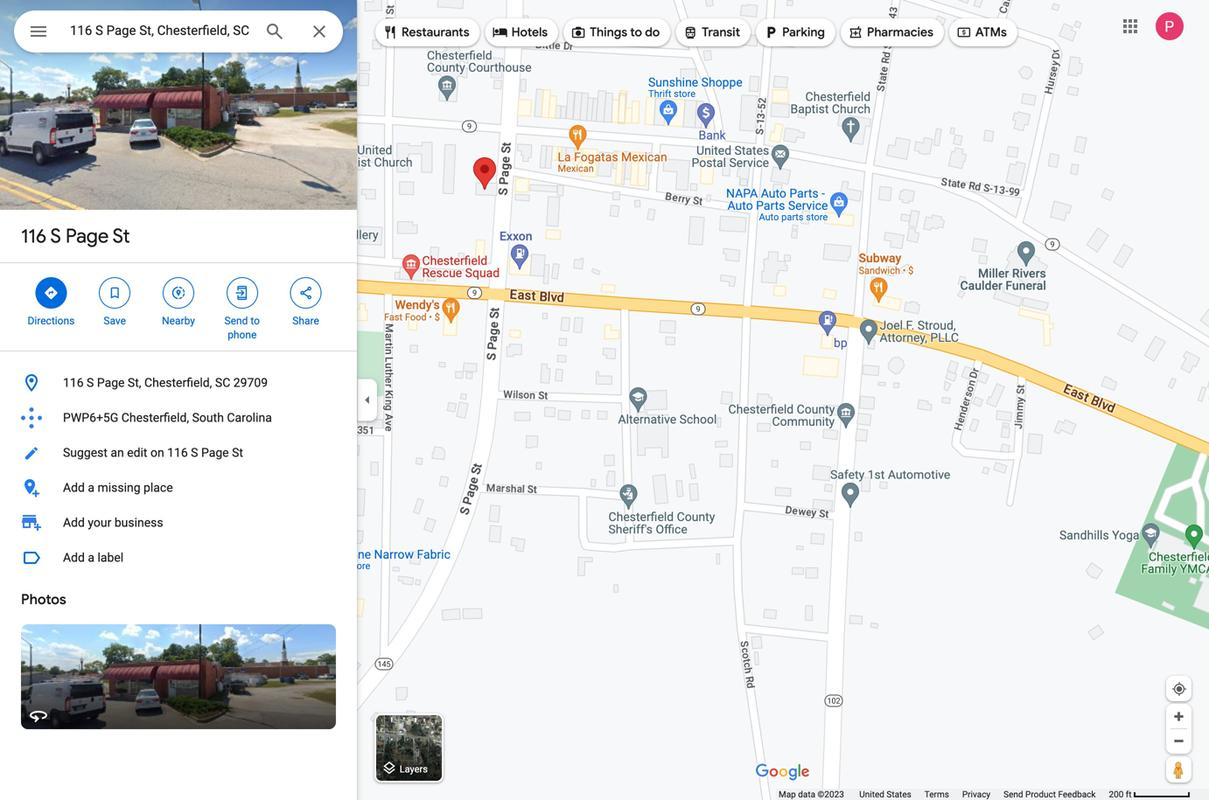 Task type: locate. For each thing, give the bounding box(es) containing it.
to
[[630, 24, 642, 40], [251, 315, 260, 327]]

terms
[[925, 790, 949, 800]]

116 s page st
[[21, 224, 130, 248]]

page
[[66, 224, 109, 248], [97, 376, 125, 390], [201, 446, 229, 460]]

1 horizontal spatial s
[[87, 376, 94, 390]]

1 vertical spatial a
[[88, 551, 94, 565]]

2 vertical spatial add
[[63, 551, 85, 565]]

116 right on on the bottom
[[167, 446, 188, 460]]

data
[[798, 790, 815, 800]]

photos
[[21, 591, 66, 609]]

transit
[[702, 24, 740, 40]]

0 vertical spatial add
[[63, 481, 85, 495]]

show your location image
[[1171, 682, 1187, 697]]

116
[[21, 224, 46, 248], [63, 376, 84, 390], [167, 446, 188, 460]]

privacy
[[962, 790, 991, 800]]

0 horizontal spatial 116
[[21, 224, 46, 248]]

add your business
[[63, 516, 163, 530]]

2 a from the top
[[88, 551, 94, 565]]

a inside add a missing place button
[[88, 481, 94, 495]]

29709
[[233, 376, 268, 390]]

116 up 
[[21, 224, 46, 248]]

send for send product feedback
[[1004, 790, 1023, 800]]

 things to do
[[571, 23, 660, 42]]

0 vertical spatial st
[[113, 224, 130, 248]]

chesterfield, up pwp6+5g chesterfield, south carolina button
[[144, 376, 212, 390]]

send
[[224, 315, 248, 327], [1004, 790, 1023, 800]]

2 horizontal spatial 116
[[167, 446, 188, 460]]

200
[[1109, 790, 1124, 800]]

a
[[88, 481, 94, 495], [88, 551, 94, 565]]

a left label
[[88, 551, 94, 565]]

1 vertical spatial send
[[1004, 790, 1023, 800]]

2 add from the top
[[63, 516, 85, 530]]

add down suggest
[[63, 481, 85, 495]]

st up 
[[113, 224, 130, 248]]

2 vertical spatial s
[[191, 446, 198, 460]]

sc
[[215, 376, 230, 390]]

send inside send to phone
[[224, 315, 248, 327]]

a inside add a label button
[[88, 551, 94, 565]]

2 vertical spatial 116
[[167, 446, 188, 460]]

116 for 116 s page st
[[21, 224, 46, 248]]

to inside send to phone
[[251, 315, 260, 327]]

0 vertical spatial a
[[88, 481, 94, 495]]

to left do
[[630, 24, 642, 40]]

0 horizontal spatial st
[[113, 224, 130, 248]]

pwp6+5g
[[63, 411, 118, 425]]

a for missing
[[88, 481, 94, 495]]


[[571, 23, 586, 42]]

do
[[645, 24, 660, 40]]

add inside add a label button
[[63, 551, 85, 565]]

None field
[[70, 20, 250, 41]]

footer containing map data ©2023
[[779, 789, 1109, 801]]

2 horizontal spatial s
[[191, 446, 198, 460]]

st down carolina
[[232, 446, 243, 460]]

save
[[104, 315, 126, 327]]

0 vertical spatial 116
[[21, 224, 46, 248]]

carolina
[[227, 411, 272, 425]]

send product feedback button
[[1004, 789, 1096, 801]]

 search field
[[14, 10, 343, 56]]

s
[[50, 224, 61, 248], [87, 376, 94, 390], [191, 446, 198, 460]]

1 vertical spatial st
[[232, 446, 243, 460]]

1 vertical spatial chesterfield,
[[121, 411, 189, 425]]

1 vertical spatial 116
[[63, 376, 84, 390]]

1 vertical spatial to
[[251, 315, 260, 327]]

0 vertical spatial page
[[66, 224, 109, 248]]

1 horizontal spatial to
[[630, 24, 642, 40]]

s up pwp6+5g
[[87, 376, 94, 390]]

show street view coverage image
[[1166, 757, 1192, 783]]

0 vertical spatial s
[[50, 224, 61, 248]]

directions
[[28, 315, 75, 327]]

0 horizontal spatial send
[[224, 315, 248, 327]]

s right on on the bottom
[[191, 446, 198, 460]]

united states button
[[859, 789, 911, 801]]

google account: payton hansen  
(payton.hansen@adept.ai) image
[[1156, 12, 1184, 40]]

0 vertical spatial send
[[224, 315, 248, 327]]

send left product
[[1004, 790, 1023, 800]]

 button
[[14, 10, 63, 56]]

send product feedback
[[1004, 790, 1096, 800]]

add a missing place
[[63, 481, 173, 495]]

1 horizontal spatial send
[[1004, 790, 1023, 800]]

s up 
[[50, 224, 61, 248]]

edit
[[127, 446, 147, 460]]

1 add from the top
[[63, 481, 85, 495]]

1 horizontal spatial st
[[232, 446, 243, 460]]

to up phone
[[251, 315, 260, 327]]

3 add from the top
[[63, 551, 85, 565]]

0 horizontal spatial to
[[251, 315, 260, 327]]

116 S Page St, Chesterfield, SC 29709 field
[[14, 10, 343, 52]]

1 vertical spatial page
[[97, 376, 125, 390]]

a left missing
[[88, 481, 94, 495]]

add a label button
[[0, 541, 357, 576]]

116 s page st, chesterfield, sc 29709
[[63, 376, 268, 390]]

collapse side panel image
[[358, 391, 377, 410]]

send up phone
[[224, 315, 248, 327]]

st
[[113, 224, 130, 248], [232, 446, 243, 460]]

page up 
[[66, 224, 109, 248]]

1 vertical spatial add
[[63, 516, 85, 530]]

suggest an edit on 116 s page st button
[[0, 436, 357, 471]]

page for st,
[[97, 376, 125, 390]]

chesterfield, up on on the bottom
[[121, 411, 189, 425]]

send inside send product feedback button
[[1004, 790, 1023, 800]]

south
[[192, 411, 224, 425]]

add left your
[[63, 516, 85, 530]]

0 vertical spatial to
[[630, 24, 642, 40]]

map
[[779, 790, 796, 800]]

page left st,
[[97, 376, 125, 390]]

footer
[[779, 789, 1109, 801]]

1 vertical spatial s
[[87, 376, 94, 390]]

add
[[63, 481, 85, 495], [63, 516, 85, 530], [63, 551, 85, 565]]

 pharmacies
[[848, 23, 933, 42]]

share
[[292, 315, 319, 327]]

1 horizontal spatial 116
[[63, 376, 84, 390]]

0 horizontal spatial s
[[50, 224, 61, 248]]


[[848, 23, 863, 42]]

add inside add a missing place button
[[63, 481, 85, 495]]

restaurants
[[402, 24, 470, 40]]

actions for 116 s page st region
[[0, 263, 357, 351]]

product
[[1025, 790, 1056, 800]]

chesterfield,
[[144, 376, 212, 390], [121, 411, 189, 425]]

116 s page st main content
[[0, 0, 357, 801]]


[[683, 23, 698, 42]]

st inside button
[[232, 446, 243, 460]]

hotels
[[512, 24, 548, 40]]

united
[[859, 790, 884, 800]]

google maps element
[[0, 0, 1209, 801]]

200 ft button
[[1109, 790, 1191, 800]]

116 up pwp6+5g
[[63, 376, 84, 390]]

page down south
[[201, 446, 229, 460]]

add left label
[[63, 551, 85, 565]]

parking
[[782, 24, 825, 40]]

1 a from the top
[[88, 481, 94, 495]]



Task type: vqa. For each thing, say whether or not it's contained in the screenshot.
GOOGLE ACCOUNT: PAYTON HANSEN  
(PAYTON.HANSEN@ADEPT.AI) image
yes



Task type: describe. For each thing, give the bounding box(es) containing it.

[[171, 283, 186, 303]]

send to phone
[[224, 315, 260, 341]]

an
[[111, 446, 124, 460]]

none field inside 116 s page st, chesterfield, sc 29709 field
[[70, 20, 250, 41]]

116 s page st, chesterfield, sc 29709 button
[[0, 366, 357, 401]]

add a missing place button
[[0, 471, 357, 506]]

feedback
[[1058, 790, 1096, 800]]


[[382, 23, 398, 42]]

things
[[590, 24, 627, 40]]


[[298, 283, 314, 303]]

terms button
[[925, 789, 949, 801]]

0 vertical spatial chesterfield,
[[144, 376, 212, 390]]

nearby
[[162, 315, 195, 327]]


[[763, 23, 779, 42]]


[[956, 23, 972, 42]]

business
[[114, 516, 163, 530]]


[[107, 283, 123, 303]]

pharmacies
[[867, 24, 933, 40]]

map data ©2023
[[779, 790, 846, 800]]

states
[[887, 790, 911, 800]]

pwp6+5g chesterfield, south carolina button
[[0, 401, 357, 436]]

to inside " things to do"
[[630, 24, 642, 40]]

atms
[[975, 24, 1007, 40]]

suggest an edit on 116 s page st
[[63, 446, 243, 460]]

layers
[[400, 764, 428, 775]]

add your business link
[[0, 506, 357, 541]]

 parking
[[763, 23, 825, 42]]

united states
[[859, 790, 911, 800]]

 transit
[[683, 23, 740, 42]]

st,
[[128, 376, 141, 390]]


[[43, 283, 59, 303]]

116 for 116 s page st, chesterfield, sc 29709
[[63, 376, 84, 390]]


[[492, 23, 508, 42]]

add for add your business
[[63, 516, 85, 530]]

 hotels
[[492, 23, 548, 42]]

©2023
[[818, 790, 844, 800]]

add for add a label
[[63, 551, 85, 565]]

a for label
[[88, 551, 94, 565]]

2 vertical spatial page
[[201, 446, 229, 460]]

pwp6+5g chesterfield, south carolina
[[63, 411, 272, 425]]

 restaurants
[[382, 23, 470, 42]]

on
[[150, 446, 164, 460]]

label
[[98, 551, 123, 565]]

phone
[[228, 329, 257, 341]]

s for 116 s page st
[[50, 224, 61, 248]]

ft
[[1126, 790, 1132, 800]]

add a label
[[63, 551, 123, 565]]

place
[[143, 481, 173, 495]]

your
[[88, 516, 111, 530]]

missing
[[98, 481, 140, 495]]

suggest
[[63, 446, 108, 460]]

footer inside google maps 'element'
[[779, 789, 1109, 801]]

200 ft
[[1109, 790, 1132, 800]]

send for send to phone
[[224, 315, 248, 327]]

add for add a missing place
[[63, 481, 85, 495]]

s for 116 s page st, chesterfield, sc 29709
[[87, 376, 94, 390]]

zoom in image
[[1172, 710, 1185, 724]]

page for st
[[66, 224, 109, 248]]

 atms
[[956, 23, 1007, 42]]

privacy button
[[962, 789, 991, 801]]


[[234, 283, 250, 303]]


[[28, 19, 49, 44]]

zoom out image
[[1172, 735, 1185, 748]]



